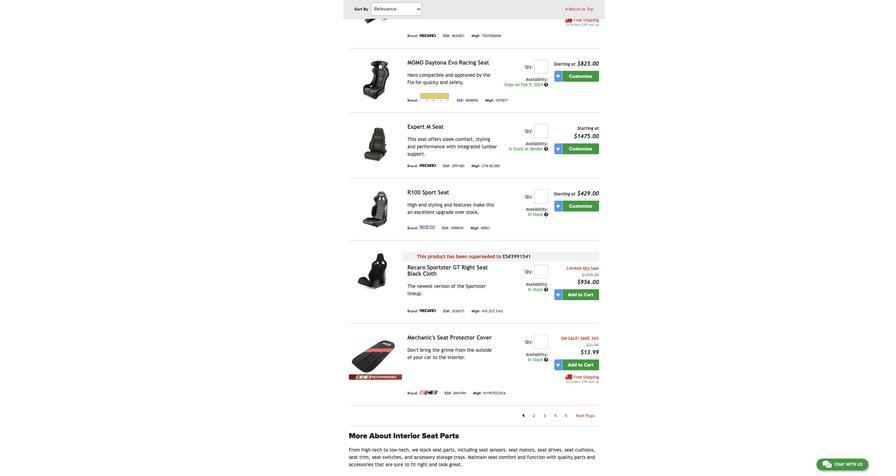 Task type: describe. For each thing, give the bounding box(es) containing it.
customize link for $825.00
[[563, 71, 600, 82]]

racing
[[460, 59, 477, 66]]

1 link
[[519, 412, 529, 421]]

switches,
[[383, 455, 403, 460]]

styling inside the this seat offers sleek comfort, styling and performance with integrated lumbar support.
[[476, 137, 491, 142]]

comfort,
[[456, 137, 475, 142]]

mfg#: for mechanic's seat protector cover
[[473, 392, 482, 395]]

storage
[[437, 455, 453, 460]]

sparco - corporate logo image
[[420, 226, 436, 230]]

in stock at vendor
[[509, 147, 545, 152]]

sensors,
[[490, 447, 508, 453]]

momo daytona evo racing seat link
[[408, 59, 490, 66]]

mechanic's
[[408, 335, 436, 341]]

and left safety.
[[440, 80, 448, 85]]

es#4626821 - 7207450ana - recaro steel side mount set - fia certified - install your recaro seat easy and clean! - recaro - audi bmw volkswagen mercedes benz mini porsche image
[[349, 0, 402, 31]]

momo - corporate logo image
[[420, 93, 450, 102]]

paginated product list navigation navigation
[[349, 412, 600, 421]]

sure
[[394, 462, 404, 468]]

1 in stock from the top
[[529, 14, 545, 19]]

trays.
[[454, 455, 467, 460]]

1 vertical spatial on
[[516, 82, 520, 87]]

3991405
[[452, 164, 465, 168]]

tech,
[[399, 447, 411, 453]]

in stock for mechanic's seat protector cover question circle icon
[[529, 358, 545, 363]]

evo
[[449, 59, 458, 66]]

of inside the newest version of the sportster lineup.
[[452, 284, 456, 289]]

$956.00
[[578, 279, 600, 286]]

es#: 3536571
[[444, 309, 465, 313]]

customize link for $1475.00
[[563, 144, 600, 154]]

stock for r100 sport seat
[[533, 212, 543, 217]]

at for $825.00
[[572, 62, 576, 67]]

es#3991541 link
[[503, 254, 531, 260]]

recaro inside the recaro sportster gt right seat black cloth
[[408, 264, 426, 271]]

3 link
[[540, 412, 551, 421]]

features
[[454, 202, 472, 208]]

feb
[[521, 82, 528, 87]]

sportster inside the recaro sportster gt right seat black cloth
[[428, 264, 452, 271]]

2 free shipping on orders $49 and up from the top
[[567, 375, 600, 384]]

customize for $1475.00
[[569, 146, 593, 152]]

add to wish list image for $1475.00
[[557, 147, 560, 151]]

fia
[[408, 80, 415, 85]]

2024
[[535, 82, 543, 87]]

5 qty: from the top
[[525, 340, 534, 345]]

superseded
[[469, 254, 496, 260]]

ecs tuning recommends this product. image
[[349, 375, 402, 380]]

limited
[[567, 266, 582, 271]]

chat with us link
[[817, 459, 869, 471]]

3 question circle image from the top
[[545, 288, 549, 292]]

starting for $1475.00
[[578, 126, 594, 131]]

es#3991405 - ltw.00.000 - expert m seat - this seat offers sleek comfort, styling and performance with integrated lumbar support. - recaro - audi bmw volkswagen mercedes benz mini porsche image
[[349, 124, 402, 164]]

sale
[[592, 266, 600, 271]]

been
[[457, 254, 468, 260]]

customize for $429.00
[[569, 203, 593, 209]]

with inside from high-tech to low-tech, we stock seat parts, including seat sensors, seat motors, seat drives, seat cushions, seat trim, seat switches, and accessory storage trays. maintain seat comfort and function with quality parts and accessories that are sure to fit right and look great.
[[547, 455, 557, 460]]

4 qty: from the top
[[525, 270, 534, 275]]

question circle image for momo daytona evo racing seat
[[545, 83, 549, 87]]

es#3998939 - 00961 - r100 sport seat - high end styling and features make this an excellent upgrade over stock. - sparco - audi bmw volkswagen mercedes benz mini porsche image
[[349, 190, 402, 230]]

seat up comfort
[[509, 447, 518, 453]]

3998939
[[451, 226, 464, 230]]

compatible
[[420, 72, 444, 78]]

lumbar
[[482, 144, 498, 150]]

seat left easy
[[450, 10, 459, 16]]

for
[[416, 80, 422, 85]]

es#: 2841094
[[445, 392, 466, 395]]

add to cart for $13.99
[[568, 362, 594, 368]]

outside
[[476, 348, 492, 353]]

2 shipping from the top
[[584, 375, 600, 380]]

seat right drives,
[[565, 447, 574, 453]]

expert
[[408, 124, 425, 130]]

2 free from the top
[[574, 375, 583, 380]]

page
[[586, 414, 595, 419]]

this seat offers sleek comfort, styling and performance with integrated lumbar support.
[[408, 137, 498, 157]]

es#: left 3536571
[[444, 309, 451, 313]]

add to cart for $956.00
[[568, 292, 594, 298]]

offers
[[429, 137, 442, 142]]

customize link for $429.00
[[563, 201, 600, 212]]

low-
[[390, 447, 399, 453]]

clean!
[[481, 10, 495, 16]]

momo daytona evo racing seat
[[408, 59, 490, 66]]

function
[[528, 455, 546, 460]]

2 add to wish list image from the top
[[557, 293, 560, 297]]

an
[[408, 210, 413, 215]]

and inside the this seat offers sleek comfort, styling and performance with integrated lumbar support.
[[408, 144, 416, 150]]

4 link
[[551, 412, 561, 421]]

seat inside the recaro sportster gt right seat black cloth
[[477, 264, 488, 271]]

es#: for daytona
[[457, 98, 464, 102]]

top
[[587, 7, 594, 12]]

1 add to cart from the top
[[568, 5, 594, 11]]

mfg#: left 7207450ana
[[472, 34, 481, 38]]

add to cart button for $13.99
[[563, 360, 600, 371]]

seat right sport
[[438, 189, 450, 196]]

0 vertical spatial $1475.00
[[575, 133, 600, 140]]

your inside don't bring the grime from the outside of your car to the interior.
[[414, 355, 423, 361]]

from
[[456, 348, 466, 353]]

in stock for question circle image
[[529, 212, 545, 217]]

maintain
[[468, 455, 487, 460]]

question circle image
[[545, 213, 549, 217]]

410.2gt.3163
[[482, 309, 503, 313]]

and right easy
[[472, 10, 480, 16]]

and down $13.99
[[589, 380, 595, 384]]

ships
[[505, 82, 514, 87]]

1075kit
[[496, 98, 508, 102]]

product
[[428, 254, 446, 260]]

5 link
[[561, 412, 572, 421]]

save
[[581, 336, 590, 341]]

don't
[[408, 348, 419, 353]]

sleek
[[443, 137, 454, 142]]

accessories
[[349, 462, 374, 468]]

mfg#: 00961
[[471, 226, 490, 230]]

parts
[[440, 432, 459, 441]]

es#2841094 - 011957ecs01a - mechanic's seat protector cover - don't bring the grime from the outside of your car to the interior. - schwaben for ecs - audi bmw volkswagen mercedes benz mini porsche image
[[349, 335, 402, 375]]

4 availability: from the top
[[526, 282, 549, 287]]

3536571
[[452, 309, 465, 313]]

qty: for $1475.00
[[525, 129, 534, 134]]

es#4000056 - 1075kit - momo daytona evo racing seat - hans compatible and approved by the fia for quality and safety. - momo - audi bmw volkswagen mercedes benz mini porsche image
[[349, 60, 402, 99]]

excellent
[[415, 210, 435, 215]]

1 add to cart button from the top
[[563, 2, 600, 13]]

and down the top
[[589, 23, 595, 26]]

over
[[456, 210, 465, 215]]

qty: for $825.00
[[525, 65, 534, 69]]

and up safety.
[[446, 72, 454, 78]]

install
[[408, 10, 421, 16]]

from high-tech to low-tech, we stock seat parts, including seat sensors, seat motors, seat drives, seat cushions, seat trim, seat switches, and accessory storage trays. maintain seat comfort and function with quality parts and accessories that are sure to fit right and look great.
[[349, 447, 596, 468]]

7207450ana
[[482, 34, 502, 38]]

integrated
[[458, 144, 481, 150]]

5 availability: from the top
[[526, 353, 549, 357]]

by
[[477, 72, 482, 78]]

1 $49 from the top
[[582, 23, 588, 26]]

36%
[[592, 336, 600, 341]]

2
[[533, 414, 536, 419]]

high-
[[362, 447, 373, 453]]

approved
[[455, 72, 476, 78]]

next
[[576, 414, 585, 419]]

brand: for mechanic's
[[408, 392, 419, 395]]

version
[[435, 284, 450, 289]]

the right 'from'
[[468, 348, 475, 353]]

m
[[427, 124, 431, 130]]

seat up grime
[[438, 335, 449, 341]]

install your recaro seat easy and clean!
[[408, 10, 495, 16]]

that
[[375, 462, 384, 468]]

stock for mechanic's seat protector cover
[[533, 358, 543, 363]]

sportster inside the newest version of the sportster lineup.
[[466, 284, 486, 289]]

has
[[448, 254, 455, 260]]

seat inside the this seat offers sleek comfort, styling and performance with integrated lumbar support.
[[418, 137, 427, 142]]

cloth
[[423, 271, 437, 277]]

performance
[[417, 144, 445, 150]]

daytona
[[426, 59, 447, 66]]

availability: for $1475.00
[[526, 142, 549, 146]]

in for expert m seat
[[509, 147, 513, 152]]

stock
[[420, 447, 432, 453]]

mfg#: left 410.2gt.3163 at the bottom right
[[472, 309, 481, 313]]

cart for $956.00
[[584, 292, 594, 298]]

qty: for $429.00
[[525, 195, 534, 200]]

seat up storage
[[433, 447, 442, 453]]

this for this seat offers sleek comfort, styling and performance with integrated lumbar support.
[[408, 137, 417, 142]]



Task type: locate. For each thing, give the bounding box(es) containing it.
the inside hans compatible and approved by the fia for quality and safety.
[[484, 72, 491, 78]]

and down motors,
[[518, 455, 526, 460]]

1 vertical spatial quality
[[558, 455, 574, 460]]

2 add from the top
[[568, 292, 578, 298]]

shipping down $13.99
[[584, 375, 600, 380]]

at inside starting at $1475.00
[[595, 126, 600, 131]]

3 cart from the top
[[584, 362, 594, 368]]

0 vertical spatial with
[[447, 144, 456, 150]]

add down on sale!                         save 36% $21.99 $13.99
[[568, 362, 578, 368]]

free down 'return to top' link
[[574, 18, 583, 23]]

2 vertical spatial add
[[568, 362, 578, 368]]

3 add from the top
[[568, 362, 578, 368]]

seat up by
[[478, 59, 490, 66]]

2 vertical spatial customize link
[[563, 201, 600, 212]]

add to wish list image
[[557, 205, 560, 208], [557, 293, 560, 297]]

free
[[574, 18, 583, 23], [574, 375, 583, 380]]

with down sleek
[[447, 144, 456, 150]]

1 cart from the top
[[584, 5, 594, 11]]

on
[[567, 23, 570, 26], [516, 82, 520, 87], [567, 380, 570, 384]]

and up upgrade
[[444, 202, 452, 208]]

high end styling and features make this an excellent upgrade over stock.
[[408, 202, 495, 215]]

1 vertical spatial cart
[[584, 292, 594, 298]]

seat up performance
[[418, 137, 427, 142]]

the inside the newest version of the sportster lineup.
[[458, 284, 465, 289]]

1 free shipping on orders $49 and up from the top
[[567, 18, 600, 26]]

1 horizontal spatial sportster
[[466, 284, 486, 289]]

availability: for $825.00
[[526, 77, 549, 82]]

1 horizontal spatial with
[[547, 455, 557, 460]]

of right version
[[452, 284, 456, 289]]

add for $956.00
[[568, 292, 578, 298]]

schwaben for ecs - corporate logo image
[[420, 391, 438, 395]]

brand: down support.
[[408, 164, 419, 168]]

0 vertical spatial customize link
[[563, 71, 600, 82]]

1 vertical spatial up
[[596, 380, 600, 384]]

mfg#: left 00961
[[471, 226, 480, 230]]

r100 sport seat
[[408, 189, 450, 196]]

customize down "starting at $825.00"
[[569, 73, 593, 79]]

add to cart right caret up image
[[568, 5, 594, 11]]

seat
[[478, 59, 490, 66], [433, 124, 444, 130], [438, 189, 450, 196], [477, 264, 488, 271], [438, 335, 449, 341], [422, 432, 438, 441]]

1 horizontal spatial recaro
[[434, 10, 449, 16]]

2 vertical spatial add to wish list image
[[557, 363, 560, 367]]

3 customize from the top
[[569, 203, 593, 209]]

add
[[568, 5, 578, 11], [568, 292, 578, 298], [568, 362, 578, 368]]

3 availability: from the top
[[526, 207, 549, 212]]

0 vertical spatial add to cart button
[[563, 2, 600, 13]]

1 vertical spatial orders
[[571, 380, 581, 384]]

in for r100 sport seat
[[529, 212, 532, 217]]

your
[[423, 10, 432, 16], [414, 355, 423, 361]]

1 orders from the top
[[571, 23, 581, 26]]

1 vertical spatial recaro
[[408, 264, 426, 271]]

vendor
[[530, 147, 543, 152]]

starting inside starting at $1475.00
[[578, 126, 594, 131]]

es#: 3991405
[[444, 164, 465, 168]]

2 customize from the top
[[569, 146, 593, 152]]

more
[[349, 432, 368, 441]]

0 vertical spatial recaro
[[434, 10, 449, 16]]

quality inside from high-tech to low-tech, we stock seat parts, including seat sensors, seat motors, seat drives, seat cushions, seat trim, seat switches, and accessory storage trays. maintain seat comfort and function with quality parts and accessories that are sure to fit right and look great.
[[558, 455, 574, 460]]

in stock
[[529, 14, 545, 19], [529, 212, 545, 217], [529, 288, 545, 292], [529, 358, 545, 363]]

this inside the this seat offers sleek comfort, styling and performance with integrated lumbar support.
[[408, 137, 417, 142]]

es#: 3998939
[[443, 226, 464, 230]]

011957ecs01a
[[484, 392, 506, 395]]

1 vertical spatial styling
[[429, 202, 443, 208]]

we
[[412, 447, 419, 453]]

0 vertical spatial styling
[[476, 137, 491, 142]]

$1475.00 inside limited qty sale $1475.00 $956.00
[[583, 273, 600, 278]]

ltw.00.000
[[482, 164, 500, 168]]

of inside don't bring the grime from the outside of your car to the interior.
[[408, 355, 412, 361]]

0 vertical spatial on
[[567, 23, 570, 26]]

starting for $825.00
[[554, 62, 571, 67]]

0 vertical spatial up
[[596, 23, 600, 26]]

orders down $13.99
[[571, 380, 581, 384]]

of
[[452, 284, 456, 289], [408, 355, 412, 361]]

this for this product has been superseded to es#3991541
[[417, 254, 427, 260]]

seat up stock
[[422, 432, 438, 441]]

brand: for expert
[[408, 164, 419, 168]]

4000056
[[466, 98, 479, 102]]

0 horizontal spatial this
[[408, 137, 417, 142]]

es#: 4626821
[[444, 34, 465, 38]]

seat down from
[[349, 455, 358, 460]]

your down don't
[[414, 355, 423, 361]]

by
[[364, 7, 369, 12]]

at for $429.00
[[572, 192, 576, 197]]

cover
[[477, 335, 492, 341]]

brand: for momo
[[408, 98, 419, 102]]

at inside "starting at $429.00"
[[572, 192, 576, 197]]

2 customize link from the top
[[563, 144, 600, 154]]

2 recaro - corporate logo image from the top
[[420, 164, 437, 167]]

recaro - corporate logo image left es#: 4626821 at the top of the page
[[420, 33, 437, 37]]

1 vertical spatial starting
[[578, 126, 594, 131]]

2 vertical spatial with
[[847, 462, 857, 467]]

at for $1475.00
[[595, 126, 600, 131]]

brand: left schwaben for ecs - corporate logo
[[408, 392, 419, 395]]

1 vertical spatial sportster
[[466, 284, 486, 289]]

3 customize link from the top
[[563, 201, 600, 212]]

free shipping on orders $49 and up down $13.99
[[567, 375, 600, 384]]

r100 sport seat link
[[408, 189, 450, 196]]

recaro - corporate logo image for seat
[[420, 164, 437, 167]]

are
[[386, 462, 393, 468]]

0 horizontal spatial sportster
[[428, 264, 452, 271]]

your right "install"
[[423, 10, 432, 16]]

0 horizontal spatial styling
[[429, 202, 443, 208]]

0 vertical spatial shipping
[[584, 18, 600, 23]]

brand: down fia
[[408, 98, 419, 102]]

mfg#: ltw.00.000
[[472, 164, 500, 168]]

recaro - corporate logo image for your
[[420, 33, 437, 37]]

seat right m
[[433, 124, 444, 130]]

1 vertical spatial with
[[547, 455, 557, 460]]

1 vertical spatial shipping
[[584, 375, 600, 380]]

more about interior seat parts
[[349, 432, 459, 441]]

interior
[[394, 432, 420, 441]]

0 vertical spatial add to wish list image
[[557, 74, 560, 78]]

add to wish list image for $825.00
[[557, 74, 560, 78]]

3 recaro - corporate logo image from the top
[[420, 309, 437, 313]]

es#3536571 - 410.2gt.3163 - recaro sportster gt right seat black cloth - the newest version of the sportster lineup. - recaro - audi bmw volkswagen mercedes benz mini porsche image
[[349, 252, 402, 292]]

with inside the this seat offers sleek comfort, styling and performance with integrated lumbar support.
[[447, 144, 456, 150]]

customize link down starting at $1475.00
[[563, 144, 600, 154]]

great.
[[450, 462, 463, 468]]

next page
[[576, 414, 595, 419]]

lineup.
[[408, 291, 423, 297]]

styling inside high end styling and features make this an excellent upgrade over stock.
[[429, 202, 443, 208]]

mechanic's seat protector cover
[[408, 335, 492, 341]]

mfg#: left the 1075kit on the right of the page
[[486, 98, 495, 102]]

mfg#: left the ltw.00.000
[[472, 164, 481, 168]]

customize down "starting at $429.00"
[[569, 203, 593, 209]]

4 question circle image from the top
[[545, 358, 549, 362]]

starting at $429.00
[[554, 190, 600, 197]]

1 horizontal spatial styling
[[476, 137, 491, 142]]

high
[[408, 202, 418, 208]]

3 in stock from the top
[[529, 288, 545, 292]]

0 vertical spatial add to wish list image
[[557, 205, 560, 208]]

00961
[[481, 226, 490, 230]]

grime
[[442, 348, 454, 353]]

brand: down "install"
[[408, 34, 419, 38]]

2 availability: from the top
[[526, 142, 549, 146]]

2 $49 from the top
[[582, 380, 588, 384]]

1 shipping from the top
[[584, 18, 600, 23]]

seat down tech
[[372, 455, 382, 460]]

the newest version of the sportster lineup.
[[408, 284, 486, 297]]

None number field
[[535, 0, 549, 5], [535, 60, 549, 74], [535, 124, 549, 138], [535, 190, 549, 204], [535, 265, 549, 279], [535, 335, 549, 349], [535, 0, 549, 5], [535, 60, 549, 74], [535, 124, 549, 138], [535, 190, 549, 204], [535, 265, 549, 279], [535, 335, 549, 349]]

add to wish list image
[[557, 74, 560, 78], [557, 147, 560, 151], [557, 363, 560, 367]]

1 add to wish list image from the top
[[557, 74, 560, 78]]

1
[[523, 414, 525, 419]]

on up 5
[[567, 380, 570, 384]]

0 horizontal spatial recaro
[[408, 264, 426, 271]]

from
[[349, 447, 360, 453]]

0 vertical spatial sportster
[[428, 264, 452, 271]]

1 free from the top
[[574, 18, 583, 23]]

sportster down product
[[428, 264, 452, 271]]

customize down starting at $1475.00
[[569, 146, 593, 152]]

$49 down the return to top at right
[[582, 23, 588, 26]]

recaro up the
[[408, 264, 426, 271]]

with left the us
[[847, 462, 857, 467]]

0 horizontal spatial with
[[447, 144, 456, 150]]

and up support.
[[408, 144, 416, 150]]

recaro sportster gt right seat black cloth
[[408, 264, 488, 277]]

quality down drives,
[[558, 455, 574, 460]]

on down caret up image
[[567, 23, 570, 26]]

cart right return
[[584, 5, 594, 11]]

2 add to wish list image from the top
[[557, 147, 560, 151]]

this down expert
[[408, 137, 417, 142]]

es#: left 2841094
[[445, 392, 452, 395]]

to inside don't bring the grime from the outside of your car to the interior.
[[433, 355, 438, 361]]

0 horizontal spatial quality
[[424, 80, 439, 85]]

customize link down "starting at $429.00"
[[563, 201, 600, 212]]

1 vertical spatial free
[[574, 375, 583, 380]]

9,
[[530, 82, 533, 87]]

2 vertical spatial add to cart button
[[563, 360, 600, 371]]

1 vertical spatial add
[[568, 292, 578, 298]]

2 vertical spatial cart
[[584, 362, 594, 368]]

the right by
[[484, 72, 491, 78]]

0 vertical spatial free
[[574, 18, 583, 23]]

the right bring
[[433, 348, 440, 353]]

0 vertical spatial add
[[568, 5, 578, 11]]

drives,
[[549, 447, 564, 453]]

2 qty: from the top
[[525, 129, 534, 134]]

starting inside "starting at $825.00"
[[554, 62, 571, 67]]

with down drives,
[[547, 455, 557, 460]]

$49 down $13.99
[[582, 380, 588, 384]]

1 horizontal spatial of
[[452, 284, 456, 289]]

es#: for sport
[[443, 226, 450, 230]]

0 horizontal spatial of
[[408, 355, 412, 361]]

2 add to cart from the top
[[568, 292, 594, 298]]

es#: left 3998939
[[443, 226, 450, 230]]

add to cart down $956.00
[[568, 292, 594, 298]]

2 vertical spatial recaro - corporate logo image
[[420, 309, 437, 313]]

1 vertical spatial add to wish list image
[[557, 147, 560, 151]]

caret up image
[[566, 7, 568, 11]]

2 brand: from the top
[[408, 98, 419, 102]]

the right version
[[458, 284, 465, 289]]

1 customize link from the top
[[563, 71, 600, 82]]

1 vertical spatial free shipping on orders $49 and up
[[567, 375, 600, 384]]

support.
[[408, 151, 426, 157]]

on left feb
[[516, 82, 520, 87]]

3 add to cart from the top
[[568, 362, 594, 368]]

customize for $825.00
[[569, 73, 593, 79]]

sort
[[355, 7, 363, 12]]

in stock for 3rd question circle icon from the top of the page
[[529, 288, 545, 292]]

mfg#: left 011957ecs01a
[[473, 392, 482, 395]]

1 vertical spatial your
[[414, 355, 423, 361]]

styling up upgrade
[[429, 202, 443, 208]]

starting at $825.00
[[554, 60, 600, 67]]

brand: down lineup.
[[408, 309, 419, 313]]

free down $13.99
[[574, 375, 583, 380]]

orders down return
[[571, 23, 581, 26]]

2 vertical spatial add to cart
[[568, 362, 594, 368]]

es#: 4000056
[[457, 98, 479, 102]]

1 vertical spatial add to cart button
[[563, 290, 600, 300]]

0 vertical spatial quality
[[424, 80, 439, 85]]

2 question circle image from the top
[[545, 147, 549, 151]]

1 customize from the top
[[569, 73, 593, 79]]

sort by
[[355, 7, 369, 12]]

1 add from the top
[[568, 5, 578, 11]]

recaro - corporate logo image down support.
[[420, 164, 437, 167]]

1 vertical spatial add to cart
[[568, 292, 594, 298]]

seat up the function
[[538, 447, 547, 453]]

brand: for r100
[[408, 226, 419, 230]]

1 up from the top
[[596, 23, 600, 26]]

tech
[[373, 447, 382, 453]]

shipping down the top
[[584, 18, 600, 23]]

and inside high end styling and features make this an excellent upgrade over stock.
[[444, 202, 452, 208]]

recaro sportster gt right seat black cloth link
[[408, 264, 488, 277]]

add to cart button
[[563, 2, 600, 13], [563, 290, 600, 300], [563, 360, 600, 371]]

1 vertical spatial this
[[417, 254, 427, 260]]

recaro left easy
[[434, 10, 449, 16]]

1 question circle image from the top
[[545, 83, 549, 87]]

cart
[[584, 5, 594, 11], [584, 292, 594, 298], [584, 362, 594, 368]]

and left the look
[[430, 462, 438, 468]]

add down limited qty sale $1475.00 $956.00
[[568, 292, 578, 298]]

free shipping on orders $49 and up down the return to top at right
[[567, 18, 600, 26]]

question circle image
[[545, 83, 549, 87], [545, 147, 549, 151], [545, 288, 549, 292], [545, 358, 549, 362]]

es#: for m
[[444, 164, 451, 168]]

2 cart from the top
[[584, 292, 594, 298]]

1 qty: from the top
[[525, 65, 534, 69]]

2 orders from the top
[[571, 380, 581, 384]]

$1475.00
[[575, 133, 600, 140], [583, 273, 600, 278]]

starting for $429.00
[[554, 192, 571, 197]]

of down don't
[[408, 355, 412, 361]]

expert m seat link
[[408, 124, 444, 130]]

1 vertical spatial $1475.00
[[583, 273, 600, 278]]

es#: left 4626821
[[444, 34, 451, 38]]

on
[[562, 336, 567, 341]]

and down the tech,
[[405, 455, 413, 460]]

customize link down "starting at $825.00"
[[563, 71, 600, 82]]

add to cart button for $956.00
[[563, 290, 600, 300]]

1 vertical spatial add to wish list image
[[557, 293, 560, 297]]

6 brand: from the top
[[408, 392, 419, 395]]

and down cushions,
[[588, 455, 596, 460]]

add for $13.99
[[568, 362, 578, 368]]

2 horizontal spatial with
[[847, 462, 857, 467]]

es#: left 4000056
[[457, 98, 464, 102]]

starting inside "starting at $429.00"
[[554, 192, 571, 197]]

0 vertical spatial orders
[[571, 23, 581, 26]]

comments image
[[823, 460, 833, 469]]

momo
[[408, 59, 424, 66]]

1 add to wish list image from the top
[[557, 205, 560, 208]]

2 vertical spatial starting
[[554, 192, 571, 197]]

mfg#: for r100 sport seat
[[471, 226, 480, 230]]

make
[[473, 202, 485, 208]]

styling up lumbar
[[476, 137, 491, 142]]

0 vertical spatial cart
[[584, 5, 594, 11]]

seat
[[450, 10, 459, 16], [418, 137, 427, 142], [433, 447, 442, 453], [479, 447, 489, 453], [509, 447, 518, 453], [538, 447, 547, 453], [565, 447, 574, 453], [349, 455, 358, 460], [372, 455, 382, 460], [489, 455, 498, 460]]

chat with us
[[835, 462, 863, 467]]

mfg#: for expert m seat
[[472, 164, 481, 168]]

es#: left 3991405
[[444, 164, 451, 168]]

0 vertical spatial add to cart
[[568, 5, 594, 11]]

at inside "starting at $825.00"
[[572, 62, 576, 67]]

orders
[[571, 23, 581, 26], [571, 380, 581, 384]]

2 vertical spatial customize
[[569, 203, 593, 209]]

$13.99
[[581, 349, 600, 356]]

1 vertical spatial customize link
[[563, 144, 600, 154]]

mfg#: 1075kit
[[486, 98, 508, 102]]

0 vertical spatial of
[[452, 284, 456, 289]]

2 in stock from the top
[[529, 212, 545, 217]]

car
[[425, 355, 432, 361]]

1 vertical spatial customize
[[569, 146, 593, 152]]

the
[[484, 72, 491, 78], [458, 284, 465, 289], [433, 348, 440, 353], [468, 348, 475, 353], [439, 355, 447, 361]]

0 vertical spatial starting
[[554, 62, 571, 67]]

the down grime
[[439, 355, 447, 361]]

3 brand: from the top
[[408, 164, 419, 168]]

2 link
[[529, 412, 540, 421]]

4 brand: from the top
[[408, 226, 419, 230]]

add right caret up image
[[568, 5, 578, 11]]

0 vertical spatial customize
[[569, 73, 593, 79]]

seat down sensors,
[[489, 455, 498, 460]]

3 qty: from the top
[[525, 195, 534, 200]]

seat down 'superseded'
[[477, 264, 488, 271]]

5 brand: from the top
[[408, 309, 419, 313]]

cart for $13.99
[[584, 362, 594, 368]]

return to top
[[568, 7, 594, 12]]

question circle image for expert m seat
[[545, 147, 549, 151]]

sportster down right
[[466, 284, 486, 289]]

customize link
[[563, 71, 600, 82], [563, 144, 600, 154], [563, 201, 600, 212]]

recaro - corporate logo image
[[420, 33, 437, 37], [420, 164, 437, 167], [420, 309, 437, 313]]

1 availability: from the top
[[526, 77, 549, 82]]

2 add to cart button from the top
[[563, 290, 600, 300]]

0 vertical spatial your
[[423, 10, 432, 16]]

$21.99
[[587, 343, 600, 348]]

1 vertical spatial of
[[408, 355, 412, 361]]

question circle image for mechanic's seat protector cover
[[545, 358, 549, 362]]

add to cart
[[568, 5, 594, 11], [568, 292, 594, 298], [568, 362, 594, 368]]

quality down the "compatible"
[[424, 80, 439, 85]]

seat up "maintain"
[[479, 447, 489, 453]]

2 up from the top
[[596, 380, 600, 384]]

1 vertical spatial recaro - corporate logo image
[[420, 164, 437, 167]]

es#: for seat
[[445, 392, 452, 395]]

mfg#: for momo daytona evo racing seat
[[486, 98, 495, 102]]

cart down $13.99
[[584, 362, 594, 368]]

availability: for $429.00
[[526, 207, 549, 212]]

cart down $956.00
[[584, 292, 594, 298]]

comfort
[[499, 455, 517, 460]]

brand: left sparco - corporate logo
[[408, 226, 419, 230]]

2 vertical spatial on
[[567, 380, 570, 384]]

1 horizontal spatial this
[[417, 254, 427, 260]]

2841094
[[454, 392, 466, 395]]

3 add to wish list image from the top
[[557, 363, 560, 367]]

quality inside hans compatible and approved by the fia for quality and safety.
[[424, 80, 439, 85]]

4 in stock from the top
[[529, 358, 545, 363]]

1 brand: from the top
[[408, 34, 419, 38]]

styling
[[476, 137, 491, 142], [429, 202, 443, 208]]

fit
[[411, 462, 416, 468]]

easy
[[461, 10, 470, 16]]

add to cart down $13.99
[[568, 362, 594, 368]]

safety.
[[450, 80, 464, 85]]

3 add to cart button from the top
[[563, 360, 600, 371]]

sale!
[[569, 336, 580, 341]]

this
[[487, 202, 495, 208]]

1 horizontal spatial quality
[[558, 455, 574, 460]]

on sale!                         save 36% $21.99 $13.99
[[562, 336, 600, 356]]

0 vertical spatial recaro - corporate logo image
[[420, 33, 437, 37]]

look
[[439, 462, 448, 468]]

cushions,
[[576, 447, 596, 453]]

return to top link
[[566, 6, 594, 12]]

starting
[[554, 62, 571, 67], [578, 126, 594, 131], [554, 192, 571, 197]]

1 vertical spatial $49
[[582, 380, 588, 384]]

protector
[[451, 335, 475, 341]]

recaro - corporate logo image down lineup.
[[420, 309, 437, 313]]

1 recaro - corporate logo image from the top
[[420, 33, 437, 37]]

0 vertical spatial this
[[408, 137, 417, 142]]

in for mechanic's seat protector cover
[[529, 358, 532, 363]]

this left product
[[417, 254, 427, 260]]

sportster
[[428, 264, 452, 271], [466, 284, 486, 289]]

stock for expert m seat
[[514, 147, 524, 152]]

0 vertical spatial free shipping on orders $49 and up
[[567, 18, 600, 26]]

0 vertical spatial $49
[[582, 23, 588, 26]]

mfg#: 410.2gt.3163
[[472, 309, 503, 313]]



Task type: vqa. For each thing, say whether or not it's contained in the screenshot.
Free Shipping image associated with $360.88
no



